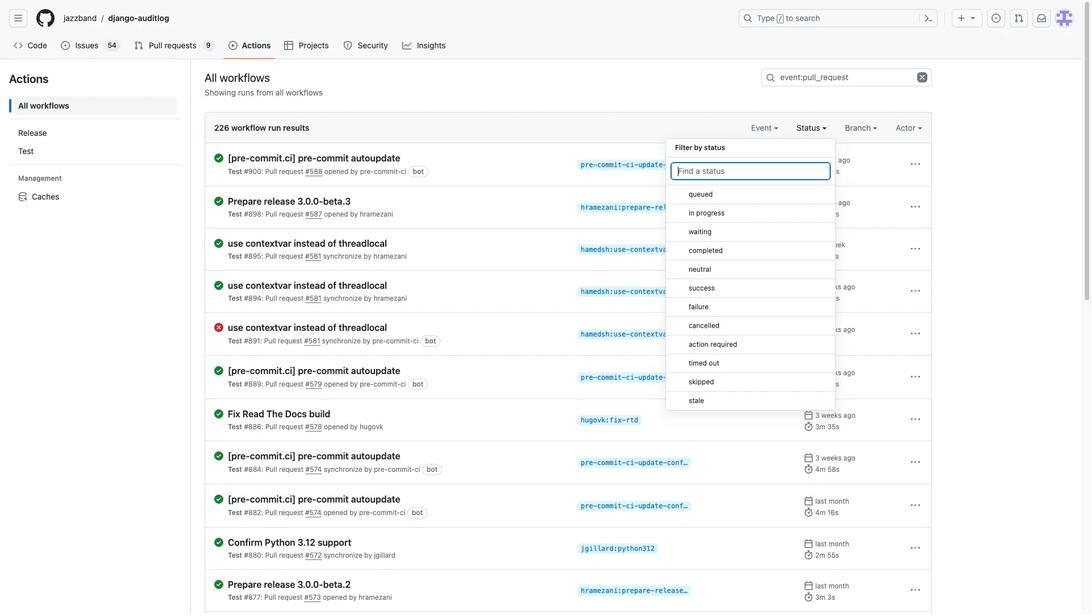 Task type: vqa. For each thing, say whether or not it's contained in the screenshot.


Task type: describe. For each thing, give the bounding box(es) containing it.
completed successfully image for beta.3
[[214, 197, 223, 206]]

hugovk:fix-rtd link
[[578, 415, 642, 425]]

2m for use contextvar instead of threadlocal test #895: pull request #581 synchronize             by hramezani
[[816, 252, 826, 260]]

3 weeks ago for fix read the docs build
[[816, 411, 856, 420]]

ci- for 4m 16s
[[626, 502, 639, 510]]

waiting link
[[666, 223, 836, 242]]

pull right '#882:' on the left of the page
[[265, 508, 277, 517]]

fix
[[228, 409, 240, 419]]

request up "python"
[[279, 508, 303, 517]]

2 config from the top
[[667, 374, 692, 382]]

prepare release 3.0.0-beta.3 link
[[228, 196, 569, 207]]

3.0.0- for beta.3
[[298, 196, 323, 206]]

54
[[108, 41, 117, 49]]

[pre-commit.ci] pre-commit autoupdate link for pull request #579 opened             by pre-commit-ci
[[228, 365, 569, 376]]

calendar image for beta.3
[[805, 198, 814, 207]]

request inside prepare release 3.0.0-beta.2 test #877: pull request #573 opened             by hramezani
[[278, 593, 303, 602]]

pre-commit-ci-update-config for 4m 58s
[[581, 459, 692, 467]]

release link
[[14, 124, 177, 142]]

test inside filter workflows 'element'
[[18, 146, 34, 156]]

1 calendar image from the top
[[805, 240, 814, 249]]

pull right git pull request image
[[149, 40, 162, 50]]

show options image for use contextvar instead of threadlocal test #894: pull request #581 synchronize             by hramezani
[[911, 287, 921, 296]]

4 completed successfully image from the top
[[214, 495, 223, 504]]

support
[[318, 537, 352, 548]]

calendar image for pull request #574 opened             by pre-commit-ci
[[805, 496, 814, 506]]

status
[[705, 143, 726, 152]]

failed image
[[214, 323, 223, 332]]

instead for use contextvar instead of threadlocal
[[294, 322, 326, 333]]

synchronize down use contextvar instead of threadlocal at bottom left
[[322, 337, 361, 345]]

synchronize inside use contextvar instead of threadlocal test #894: pull request #581 synchronize             by hramezani
[[324, 294, 362, 303]]

threadvars for use contextvar instead of threadlocal test #895: pull request #581 synchronize             by hramezani
[[721, 246, 762, 254]]

by inside fix read the docs build test #886: pull request #578 opened             by hugovk
[[350, 422, 358, 431]]

6 show options image from the top
[[911, 501, 921, 510]]

pull inside prepare release 3.0.0-beta.3 test #898: pull request #587 opened             by hramezani
[[265, 210, 277, 218]]

command palette image
[[925, 14, 934, 23]]

#581 for use contextvar instead of threadlocal test #894: pull request #581 synchronize             by hramezani
[[306, 294, 322, 303]]

226
[[214, 123, 229, 132]]

0 vertical spatial actions
[[242, 40, 271, 50]]

3 instead- from the top
[[676, 330, 708, 338]]

pull right #900:
[[265, 167, 277, 176]]

#573 link
[[305, 593, 321, 602]]

/ for jazzband
[[101, 13, 104, 23]]

commit.ci] for pull request #574 opened             by pre-commit-ci
[[250, 494, 296, 504]]

hramezani:prepare-release-3-beta2
[[581, 587, 717, 595]]

all workflows link
[[14, 97, 177, 115]]

bot for pull request #581 synchronize             by pre-commit-ci
[[425, 337, 436, 345]]

opened inside fix read the docs build test #886: pull request #578 opened             by hugovk
[[324, 422, 348, 431]]

2 update- from the top
[[639, 374, 667, 382]]

2m 54s
[[816, 294, 840, 303]]

#572 link
[[306, 551, 322, 560]]

test inside the confirm python 3.12 support test #880: pull request #572 synchronize             by jgillard
[[228, 551, 242, 560]]

days for [pre-commit.ci] pre-commit autoupdate
[[822, 156, 837, 164]]

#573
[[305, 593, 321, 602]]

synchronize up pull request #574 opened             by pre-commit-ci
[[324, 465, 363, 474]]

use contextvar instead of threadlocal
[[228, 322, 387, 333]]

runs
[[238, 88, 254, 97]]

pre-commit-ci link for pull request #581 synchronize             by pre-commit-ci
[[373, 337, 419, 345]]

test #889:
[[228, 380, 265, 388]]

test left #891:
[[228, 337, 242, 345]]

table image
[[285, 41, 294, 50]]

2 for [pre-commit.ci] pre-commit autoupdate
[[816, 368, 820, 377]]

by inside the confirm python 3.12 support test #880: pull request #572 synchronize             by jgillard
[[365, 551, 372, 560]]

2 ci- from the top
[[626, 374, 639, 382]]

3m 35s
[[816, 422, 840, 431]]

4 weeks from the top
[[822, 411, 842, 420]]

1s
[[828, 337, 835, 345]]

type / to search
[[757, 13, 821, 23]]

pull requests
[[149, 40, 197, 50]]

4 show options image from the top
[[911, 586, 921, 595]]

release
[[18, 128, 47, 138]]

[pre- for #882:
[[228, 494, 250, 504]]

#587 link
[[306, 210, 322, 218]]

hramezani link for prepare release 3.0.0-beta.2 test #877: pull request #573 opened             by hramezani
[[359, 593, 392, 602]]

test inside prepare release 3.0.0-beta.2 test #877: pull request #573 opened             by hramezani
[[228, 593, 242, 602]]

opened right #588 link
[[325, 167, 349, 176]]

build
[[309, 409, 331, 419]]

by inside use contextvar instead of threadlocal test #895: pull request #581 synchronize             by hramezani
[[364, 252, 372, 260]]

weeks for pull request #579 opened             by pre-commit-ci
[[822, 368, 842, 377]]

completed link
[[666, 242, 836, 260]]

ago for #579
[[844, 368, 856, 377]]

4 calendar image from the top
[[805, 453, 814, 462]]

0 horizontal spatial actions
[[9, 72, 49, 85]]

opened inside prepare release 3.0.0-beta.3 test #898: pull request #587 opened             by hramezani
[[324, 210, 348, 218]]

pull inside use contextvar instead of threadlocal test #895: pull request #581 synchronize             by hramezani
[[265, 252, 277, 260]]

hramezani inside use contextvar instead of threadlocal test #894: pull request #581 synchronize             by hramezani
[[374, 294, 407, 303]]

calendar image for pull request #579 opened             by pre-commit-ci
[[805, 368, 814, 377]]

pull request #574 synchronize             by pre-commit-ci
[[266, 465, 420, 474]]

ago for #588
[[839, 156, 851, 164]]

issues
[[75, 40, 99, 50]]

3m for prepare release 3.0.0-beta.2
[[816, 593, 826, 602]]

to
[[786, 13, 794, 23]]

9
[[206, 41, 211, 49]]

jgillard:python312
[[581, 545, 655, 553]]

beta.2
[[323, 579, 351, 590]]

cancelled link
[[666, 317, 836, 335]]

of for use contextvar instead of threadlocal
[[328, 322, 337, 333]]

type
[[757, 13, 775, 23]]

2m for confirm python 3.12 support test #880: pull request #572 synchronize             by jgillard
[[816, 551, 826, 560]]

#574 link for opened             by
[[305, 508, 322, 517]]

fix read the docs build test #886: pull request #578 opened             by hugovk
[[228, 409, 383, 431]]

play image
[[228, 41, 237, 50]]

#895:
[[244, 252, 263, 260]]

queued link
[[666, 185, 836, 204]]

#578
[[306, 422, 322, 431]]

show options image for pull request #581 synchronize             by pre-commit-ci
[[911, 329, 921, 338]]

stale
[[689, 396, 705, 405]]

#579
[[306, 380, 322, 388]]

pull inside fix read the docs build test #886: pull request #578 opened             by hugovk
[[265, 422, 277, 431]]

ci for pull request #574 opened             by pre-commit-ci
[[400, 508, 406, 517]]

test #884:
[[228, 465, 266, 474]]

actions link
[[224, 37, 275, 54]]

pre-commit-ci link for pull request #574 opened             by pre-commit-ci
[[359, 508, 406, 517]]

show options image for pull request #588 opened             by pre-commit-ci
[[911, 160, 921, 169]]

commit.ci] for pull request #588 opened             by pre-commit-ci
[[250, 153, 296, 163]]

actor button
[[896, 122, 923, 134]]

1 horizontal spatial all workflows
[[205, 71, 270, 84]]

by inside prepare release 3.0.0-beta.3 test #898: pull request #587 opened             by hramezani
[[350, 210, 358, 218]]

4 2m from the top
[[816, 380, 826, 388]]

read
[[243, 409, 264, 419]]

config for 3m 55s
[[667, 161, 692, 169]]

hamedsh:use-contextvar-instead-of-threadvars for use contextvar instead of threadlocal test #895: pull request #581 synchronize             by hramezani
[[581, 246, 762, 254]]

0 horizontal spatial workflows
[[30, 101, 69, 110]]

3 of- from the top
[[708, 330, 721, 338]]

pull request #579 opened             by pre-commit-ci
[[265, 380, 406, 388]]

prepare release 3.0.0-beta.2 test #877: pull request #573 opened             by hramezani
[[228, 579, 392, 602]]

ci for pull request #588 opened             by pre-commit-ci
[[401, 167, 407, 176]]

show options image for use contextvar instead of threadlocal test #895: pull request #581 synchronize             by hramezani
[[911, 245, 921, 254]]

progress
[[697, 209, 725, 217]]

synchronize inside the confirm python 3.12 support test #880: pull request #572 synchronize             by jgillard
[[324, 551, 363, 560]]

5 show options image from the top
[[911, 458, 921, 467]]

ci- for 3m 55s
[[626, 161, 639, 169]]

week
[[829, 241, 846, 249]]

instead- for use contextvar instead of threadlocal test #894: pull request #581 synchronize             by hramezani
[[676, 288, 708, 296]]

#588
[[305, 167, 323, 176]]

jgillard
[[374, 551, 396, 560]]

search image
[[766, 73, 776, 82]]

test #900:
[[228, 167, 265, 176]]

commit.ci] for pull request #574 synchronize             by pre-commit-ci
[[250, 451, 296, 461]]

showing runs from all workflows
[[205, 88, 323, 97]]

2 last from the top
[[816, 497, 827, 506]]

#578 link
[[306, 422, 322, 431]]

1 completed successfully image from the top
[[214, 154, 223, 163]]

3 hamedsh:use-contextvar-instead-of-threadvars link from the top
[[578, 329, 762, 339]]

4m for 4m 58s
[[816, 465, 826, 474]]

completed successfully image for support
[[214, 538, 223, 547]]

test left #884:
[[228, 465, 242, 474]]

event
[[752, 123, 774, 132]]

hramezani inside prepare release 3.0.0-beta.3 test #898: pull request #587 opened             by hramezani
[[360, 210, 393, 218]]

3m 3s
[[816, 593, 836, 602]]

neutral link
[[666, 260, 836, 279]]

git pull request image
[[1015, 14, 1024, 23]]

config for 4m 58s
[[667, 459, 692, 467]]

ci for pull request #579 opened             by pre-commit-ci
[[401, 380, 406, 388]]

run duration image for use contextvar instead of threadlocal test #895: pull request #581 synchronize             by hramezani
[[805, 251, 814, 260]]

weeks for pull request #581 synchronize             by pre-commit-ci
[[822, 325, 842, 334]]

request inside the confirm python 3.12 support test #880: pull request #572 synchronize             by jgillard
[[279, 551, 304, 560]]

2 vertical spatial #581
[[304, 337, 320, 345]]

1 last month from the top
[[816, 497, 850, 506]]

required
[[711, 340, 738, 349]]

test left #900:
[[228, 167, 242, 176]]

completed successfully image for of
[[214, 281, 223, 290]]

commit for #884:
[[317, 451, 349, 461]]

pre-commit-ci link for pull request #579 opened             by pre-commit-ci
[[360, 380, 406, 388]]

bot for pull request #574 opened             by pre-commit-ci
[[412, 508, 423, 517]]

status button
[[797, 122, 827, 134]]

request inside prepare release 3.0.0-beta.3 test #898: pull request #587 opened             by hramezani
[[279, 210, 304, 218]]

run duration image for 2m 55s
[[805, 550, 814, 560]]

request right #884:
[[279, 465, 304, 474]]

list containing all workflows
[[9, 92, 181, 210]]

calendar image for docs
[[805, 411, 814, 420]]

of for use contextvar instead of threadlocal test #894: pull request #581 synchronize             by hramezani
[[328, 280, 337, 291]]

completed successfully image for beta.2
[[214, 580, 223, 589]]

ci for pull request #581 synchronize             by pre-commit-ci
[[413, 337, 419, 345]]

show options image for confirm python 3.12 support test #880: pull request #572 synchronize             by jgillard
[[911, 544, 921, 553]]

timed
[[689, 359, 707, 367]]

bot for pull request #588 opened             by pre-commit-ci
[[413, 167, 424, 176]]

pull inside the confirm python 3.12 support test #880: pull request #572 synchronize             by jgillard
[[265, 551, 277, 560]]

release- for prepare release 3.0.0-beta.2
[[655, 587, 688, 595]]

#588 link
[[305, 167, 323, 176]]

all
[[276, 88, 284, 97]]

instead for use contextvar instead of threadlocal test #894: pull request #581 synchronize             by hramezani
[[294, 280, 326, 291]]

code link
[[9, 37, 52, 54]]

calendar image for beta.2
[[805, 581, 814, 590]]

opened right #579
[[324, 380, 348, 388]]

jgillard:python312 link
[[578, 544, 658, 554]]

3 weeks ago for [pre-commit.ci] pre-commit autoupdate
[[816, 454, 856, 462]]

3 contextvar- from the top
[[630, 330, 676, 338]]

test #882:
[[228, 508, 265, 517]]

3 days ago for prepare release 3.0.0-beta.3
[[816, 198, 851, 207]]

ago for #578
[[844, 411, 856, 420]]

jazzband / django-auditlog
[[64, 13, 169, 23]]

pull request #581 synchronize             by pre-commit-ci
[[264, 337, 419, 345]]

homepage image
[[36, 9, 55, 27]]

auditlog
[[138, 13, 169, 23]]

3 hamedsh:use- from the top
[[581, 330, 630, 338]]

0 vertical spatial all
[[205, 71, 217, 84]]

pull request #588 opened             by pre-commit-ci
[[265, 167, 407, 176]]

pre-commit-ci-update-config link for 4m 58s
[[578, 458, 692, 468]]

#889:
[[244, 380, 264, 388]]

1 2 from the top
[[816, 283, 820, 291]]

22s
[[828, 252, 840, 260]]

run duration image for 4m 16s
[[805, 508, 814, 517]]

neutral
[[689, 265, 712, 274]]

code image
[[14, 41, 23, 50]]

show options image for fix read the docs build test #886: pull request #578 opened             by hugovk
[[911, 415, 921, 424]]

test inside use contextvar instead of threadlocal test #894: pull request #581 synchronize             by hramezani
[[228, 294, 242, 303]]

from
[[256, 88, 274, 97]]

request left #588 link
[[279, 167, 304, 176]]

#877:
[[244, 593, 263, 602]]

confirm python 3.12 support link
[[228, 537, 569, 548]]

0 vertical spatial workflows
[[220, 71, 270, 84]]

list containing jazzband
[[59, 9, 732, 27]]

shield image
[[343, 41, 353, 50]]

hramezani inside prepare release 3.0.0-beta.2 test #877: pull request #573 opened             by hramezani
[[359, 593, 392, 602]]

test inside use contextvar instead of threadlocal test #895: pull request #581 synchronize             by hramezani
[[228, 252, 242, 260]]

pull right #891:
[[264, 337, 276, 345]]

request left #579
[[279, 380, 304, 388]]

2m 52s
[[816, 380, 840, 388]]

4m for 4m 16s
[[816, 508, 826, 517]]

hamedsh:use-contextvar-instead-of-threadvars for use contextvar instead of threadlocal test #894: pull request #581 synchronize             by hramezani
[[581, 288, 762, 296]]

run duration image for 4m 58s
[[805, 465, 814, 474]]

filter by status
[[676, 143, 726, 152]]

python
[[265, 537, 296, 548]]

request inside use contextvar instead of threadlocal test #894: pull request #581 synchronize             by hramezani
[[279, 294, 304, 303]]

show options image for prepare release 3.0.0-beta.3 test #898: pull request #587 opened             by hramezani
[[911, 202, 921, 212]]

hamedsh:use- for use contextvar instead of threadlocal test #895: pull request #581 synchronize             by hramezani
[[581, 246, 630, 254]]

2 pre-commit-ci-update-config from the top
[[581, 374, 692, 382]]

hamedsh:use- for use contextvar instead of threadlocal test #894: pull request #581 synchronize             by hramezani
[[581, 288, 630, 296]]

pre-commit-ci-update-config link for 3m 55s
[[578, 160, 692, 170]]

[pre-commit.ci] pre-commit autoupdate for test #900:
[[228, 153, 401, 163]]

54s
[[828, 294, 840, 303]]

#882:
[[244, 508, 263, 517]]

git pull request image
[[134, 41, 143, 50]]

ago for #587
[[839, 198, 851, 207]]

1 calendar image from the top
[[805, 155, 814, 164]]



Task type: locate. For each thing, give the bounding box(es) containing it.
release for beta.2
[[264, 579, 295, 590]]

test left '#882:' on the left of the page
[[228, 508, 242, 517]]

[pre-
[[228, 153, 250, 163], [228, 366, 250, 376], [228, 451, 250, 461], [228, 494, 250, 504]]

1 3 weeks ago from the top
[[816, 411, 856, 420]]

autoupdate for pull request #574 synchronize             by pre-commit-ci
[[351, 451, 401, 461]]

2m left 54s
[[816, 294, 826, 303]]

prepare inside prepare release 3.0.0-beta.2 test #877: pull request #573 opened             by hramezani
[[228, 579, 262, 590]]

of
[[328, 238, 337, 248], [328, 280, 337, 291], [328, 322, 337, 333]]

2 [pre-commit.ci] pre-commit autoupdate from the top
[[228, 366, 401, 376]]

1 vertical spatial 2
[[816, 325, 820, 334]]

notifications image
[[1038, 14, 1047, 23]]

use inside use contextvar instead of threadlocal test #895: pull request #581 synchronize             by hramezani
[[228, 238, 243, 248]]

show options image
[[911, 202, 921, 212], [911, 245, 921, 254], [911, 287, 921, 296], [911, 415, 921, 424], [911, 458, 921, 467], [911, 501, 921, 510], [911, 544, 921, 553]]

0 vertical spatial 3 days ago
[[816, 156, 851, 164]]

[pre-commit.ci] pre-commit autoupdate down #578 link in the bottom of the page
[[228, 451, 401, 461]]

pre-commit-ci-update-config for 4m 16s
[[581, 502, 692, 510]]

2 run duration image from the top
[[805, 422, 814, 431]]

test inside prepare release 3.0.0-beta.3 test #898: pull request #587 opened             by hramezani
[[228, 210, 242, 218]]

3 for 3m 35s
[[816, 411, 820, 420]]

0 vertical spatial use
[[228, 238, 243, 248]]

4 config from the top
[[667, 502, 692, 510]]

request down use contextvar instead of threadlocal at bottom left
[[278, 337, 302, 345]]

contextvar up #894:
[[246, 280, 292, 291]]

#581
[[305, 252, 321, 260], [306, 294, 322, 303], [304, 337, 320, 345]]

hamedsh:use-contextvar-instead-of-threadvars up failure
[[581, 288, 762, 296]]

/ left to
[[779, 15, 783, 23]]

3 threadvars from the top
[[721, 330, 762, 338]]

pre-commit-ci-update-config for 3m 55s
[[581, 161, 692, 169]]

all workflows
[[205, 71, 270, 84], [18, 101, 69, 110]]

days
[[822, 156, 837, 164], [822, 198, 837, 207]]

1 vertical spatial prepare
[[228, 579, 262, 590]]

0 vertical spatial contextvar
[[246, 238, 292, 248]]

1 vertical spatial 3 weeks ago
[[816, 454, 856, 462]]

2 2m from the top
[[816, 252, 826, 260]]

4m 58s
[[816, 465, 840, 474]]

2 weeks ago for autoupdate
[[816, 368, 856, 377]]

bot for pull request #579 opened             by pre-commit-ci
[[413, 380, 424, 388]]

pre-
[[298, 153, 317, 163], [581, 161, 598, 169], [360, 167, 374, 176], [373, 337, 386, 345], [298, 366, 317, 376], [581, 374, 598, 382], [360, 380, 374, 388], [298, 451, 317, 461], [581, 459, 598, 467], [374, 465, 388, 474], [298, 494, 317, 504], [581, 502, 598, 510], [359, 508, 373, 517]]

graph image
[[403, 41, 412, 50]]

pre-commit-ci-update-config link up rtd
[[578, 372, 692, 383]]

1 vertical spatial release
[[264, 579, 295, 590]]

hugovk:fix-rtd
[[581, 416, 639, 424]]

release inside prepare release 3.0.0-beta.2 test #877: pull request #573 opened             by hramezani
[[264, 579, 295, 590]]

2 vertical spatial of-
[[708, 330, 721, 338]]

3 instead from the top
[[294, 322, 326, 333]]

release- left the beta2
[[655, 587, 688, 595]]

hramezani inside use contextvar instead of threadlocal test #895: pull request #581 synchronize             by hramezani
[[374, 252, 407, 260]]

1 hamedsh:use-contextvar-instead-of-threadvars link from the top
[[578, 245, 762, 255]]

3.0.0- for beta.2
[[298, 579, 323, 590]]

0 vertical spatial 3.0.0-
[[298, 196, 323, 206]]

[pre-commit.ci] pre-commit autoupdate for test #884:
[[228, 451, 401, 461]]

test left #877:
[[228, 593, 242, 602]]

2
[[816, 283, 820, 291], [816, 325, 820, 334], [816, 368, 820, 377]]

2 contextvar- from the top
[[630, 288, 676, 296]]

1 horizontal spatial all
[[205, 71, 217, 84]]

[pre-commit.ci] pre-commit autoupdate link for pull request #574 opened             by pre-commit-ci
[[228, 494, 569, 505]]

2m
[[816, 210, 826, 218], [816, 252, 826, 260], [816, 294, 826, 303], [816, 380, 826, 388], [816, 551, 826, 560]]

ci- for 4m 58s
[[626, 459, 639, 467]]

2 2 weeks ago from the top
[[816, 325, 856, 334]]

completed successfully image
[[214, 239, 223, 248], [214, 366, 223, 375], [214, 409, 223, 419], [214, 451, 223, 461]]

results
[[283, 123, 310, 132]]

test left #898:
[[228, 210, 242, 218]]

weeks up the 58s
[[822, 454, 842, 462]]

opened down beta.3
[[324, 210, 348, 218]]

0 vertical spatial month
[[829, 497, 850, 506]]

1 contextvar- from the top
[[630, 246, 676, 254]]

1 2 weeks ago from the top
[[816, 283, 856, 291]]

fix read the docs build link
[[228, 408, 569, 420]]

0 vertical spatial 55s
[[828, 167, 840, 176]]

0 vertical spatial 3-
[[688, 204, 696, 212]]

prepare
[[228, 196, 262, 206], [228, 579, 262, 590]]

4m 16s
[[816, 508, 839, 517]]

commit for #900:
[[317, 153, 349, 163]]

2m left 22s
[[816, 252, 826, 260]]

synchronize up pull request #581 synchronize             by pre-commit-ci
[[324, 294, 362, 303]]

action
[[689, 340, 709, 349]]

0 vertical spatial #581 link
[[305, 252, 321, 260]]

0 vertical spatial days
[[822, 156, 837, 164]]

2 hamedsh:use- from the top
[[581, 288, 630, 296]]

1 3.0.0- from the top
[[298, 196, 323, 206]]

2 vertical spatial month
[[829, 582, 850, 590]]

commit.ci] up '#882:' on the left of the page
[[250, 494, 296, 504]]

2 weeks ago up 54s
[[816, 283, 856, 291]]

3 weeks ago up 35s
[[816, 411, 856, 420]]

1 run duration image from the top
[[805, 251, 814, 260]]

/ inside jazzband / django-auditlog
[[101, 13, 104, 23]]

completed successfully image
[[214, 154, 223, 163], [214, 197, 223, 206], [214, 281, 223, 290], [214, 495, 223, 504], [214, 538, 223, 547], [214, 580, 223, 589]]

opened inside prepare release 3.0.0-beta.2 test #877: pull request #573 opened             by hramezani
[[323, 593, 347, 602]]

3.0.0- inside prepare release 3.0.0-beta.2 test #877: pull request #573 opened             by hramezani
[[298, 579, 323, 590]]

release
[[264, 196, 295, 206], [264, 579, 295, 590]]

1 vertical spatial threadvars
[[721, 288, 762, 296]]

release inside prepare release 3.0.0-beta.3 test #898: pull request #587 opened             by hramezani
[[264, 196, 295, 206]]

5 completed successfully image from the top
[[214, 538, 223, 547]]

#581 inside use contextvar instead of threadlocal test #894: pull request #581 synchronize             by hramezani
[[306, 294, 322, 303]]

1 vertical spatial workflows
[[286, 88, 323, 97]]

completed successfully image for #895:
[[214, 239, 223, 248]]

3 days ago up 3m 55s
[[816, 156, 851, 164]]

ci
[[401, 167, 407, 176], [413, 337, 419, 345], [401, 380, 406, 388], [415, 465, 420, 474], [400, 508, 406, 517]]

2 vertical spatial instead
[[294, 322, 326, 333]]

actor
[[896, 123, 918, 132]]

insights
[[417, 40, 446, 50]]

[pre-commit.ci] pre-commit autoupdate up #588
[[228, 153, 401, 163]]

0 vertical spatial #574
[[306, 465, 322, 474]]

5 calendar image from the top
[[805, 539, 814, 548]]

3 days ago for [pre-commit.ci] pre-commit autoupdate
[[816, 156, 851, 164]]

2 up 2m 54s
[[816, 283, 820, 291]]

test
[[18, 146, 34, 156], [228, 167, 242, 176], [228, 210, 242, 218], [228, 252, 242, 260], [228, 294, 242, 303], [228, 337, 242, 345], [228, 380, 242, 388], [228, 422, 242, 431], [228, 465, 242, 474], [228, 508, 242, 517], [228, 551, 242, 560], [228, 593, 242, 602]]

update- up hramezani:prepare-release-3-beta3
[[639, 161, 667, 169]]

0 vertical spatial threadvars
[[721, 246, 762, 254]]

1 vertical spatial contextvar-
[[630, 288, 676, 296]]

request inside use contextvar instead of threadlocal test #895: pull request #581 synchronize             by hramezani
[[279, 252, 303, 260]]

3 contextvar from the top
[[246, 322, 292, 333]]

0 vertical spatial 3 weeks ago
[[816, 411, 856, 420]]

#581 down use contextvar instead of threadlocal at bottom left
[[304, 337, 320, 345]]

all workflows up runs
[[205, 71, 270, 84]]

month for support
[[829, 540, 850, 548]]

1 vertical spatial use
[[228, 280, 243, 291]]

#581 link for use contextvar instead of threadlocal test #895: pull request #581 synchronize             by hramezani
[[305, 252, 321, 260]]

1 [pre- from the top
[[228, 153, 250, 163]]

3 completed successfully image from the top
[[214, 409, 223, 419]]

1 horizontal spatial actions
[[242, 40, 271, 50]]

2 up 3m 1s
[[816, 325, 820, 334]]

skipped
[[689, 378, 715, 386]]

pull right #877:
[[264, 593, 276, 602]]

16s
[[828, 508, 839, 517]]

contextvar for use contextvar instead of threadlocal test #895: pull request #581 synchronize             by hramezani
[[246, 238, 292, 248]]

1 vertical spatial run duration image
[[805, 293, 814, 303]]

search
[[796, 13, 821, 23]]

0 vertical spatial instead
[[294, 238, 326, 248]]

0 vertical spatial last month
[[816, 497, 850, 506]]

0 vertical spatial #574 link
[[306, 465, 322, 474]]

request
[[279, 167, 304, 176], [279, 210, 304, 218], [279, 252, 303, 260], [279, 294, 304, 303], [278, 337, 302, 345], [279, 380, 304, 388], [279, 422, 304, 431], [279, 465, 304, 474], [279, 508, 303, 517], [279, 551, 304, 560], [278, 593, 303, 602]]

2m 55s
[[816, 551, 840, 560]]

ago for #581
[[844, 325, 856, 334]]

request inside fix read the docs build test #886: pull request #578 opened             by hugovk
[[279, 422, 304, 431]]

1 commit.ci] from the top
[[250, 153, 296, 163]]

triangle down image
[[969, 13, 978, 22]]

use contextvar instead of threadlocal link for use contextvar instead of threadlocal test #895: pull request #581 synchronize             by hramezani
[[228, 238, 569, 249]]

2 [pre- from the top
[[228, 366, 250, 376]]

#574 link for synchronize             by
[[306, 465, 322, 474]]

hramezani:prepare-release-3-beta2 link
[[578, 586, 717, 596]]

rtd
[[626, 416, 639, 424]]

prepare for prepare release 3.0.0-beta.3
[[228, 196, 262, 206]]

1 autoupdate from the top
[[351, 153, 401, 163]]

month for beta.2
[[829, 582, 850, 590]]

2 vertical spatial 2 weeks ago
[[816, 368, 856, 377]]

hamedsh:use-contextvar-instead-of-threadvars link for use contextvar instead of threadlocal test #894: pull request #581 synchronize             by hramezani
[[578, 287, 762, 297]]

by inside use contextvar instead of threadlocal test #894: pull request #581 synchronize             by hramezani
[[364, 294, 372, 303]]

workflows right all
[[286, 88, 323, 97]]

1 vertical spatial 2 weeks ago
[[816, 325, 856, 334]]

1 run duration image from the top
[[805, 167, 814, 176]]

completed
[[689, 246, 723, 255]]

55s up 30s
[[828, 167, 840, 176]]

update- up jgillard:python312 link
[[639, 502, 667, 510]]

of- down waiting at the right top
[[708, 246, 721, 254]]

5 weeks from the top
[[822, 454, 842, 462]]

threadlocal
[[339, 238, 387, 248], [339, 280, 387, 291], [339, 322, 387, 333]]

threadlocal for use contextvar instead of threadlocal test #895: pull request #581 synchronize             by hramezani
[[339, 238, 387, 248]]

test down the release on the left top of the page
[[18, 146, 34, 156]]

7 show options image from the top
[[911, 544, 921, 553]]

of inside use contextvar instead of threadlocal test #895: pull request #581 synchronize             by hramezani
[[328, 238, 337, 248]]

request down docs on the left of page
[[279, 422, 304, 431]]

weeks up 1s
[[822, 325, 842, 334]]

2 vertical spatial use
[[228, 322, 243, 333]]

2 vertical spatial of
[[328, 322, 337, 333]]

0 vertical spatial hamedsh:use-
[[581, 246, 630, 254]]

contextvar
[[246, 238, 292, 248], [246, 280, 292, 291], [246, 322, 292, 333]]

beta.3
[[323, 196, 351, 206]]

3 hamedsh:use-contextvar-instead-of-threadvars from the top
[[581, 330, 762, 338]]

2m 22s
[[816, 252, 840, 260]]

1 update- from the top
[[639, 161, 667, 169]]

4 [pre-commit.ci] pre-commit autoupdate from the top
[[228, 494, 401, 504]]

threadlocal for use contextvar instead of threadlocal
[[339, 322, 387, 333]]

caches link
[[14, 188, 177, 206]]

#581 inside use contextvar instead of threadlocal test #895: pull request #581 synchronize             by hramezani
[[305, 252, 321, 260]]

None search field
[[762, 68, 933, 86]]

1 vertical spatial 3-
[[688, 587, 696, 595]]

2 use from the top
[[228, 280, 243, 291]]

synchronize up use contextvar instead of threadlocal test #894: pull request #581 synchronize             by hramezani
[[323, 252, 362, 260]]

instead down #587 link
[[294, 238, 326, 248]]

/ for type
[[779, 15, 783, 23]]

3 [pre-commit.ci] pre-commit autoupdate link from the top
[[228, 450, 569, 462]]

completed successfully image for #886:
[[214, 409, 223, 419]]

commit for #882:
[[317, 494, 349, 504]]

2 days from the top
[[822, 198, 837, 207]]

action required link
[[666, 335, 836, 354]]

commit
[[317, 153, 349, 163], [317, 366, 349, 376], [317, 451, 349, 461], [317, 494, 349, 504]]

0 vertical spatial hramezani:prepare-
[[581, 204, 655, 212]]

hramezani:prepare-
[[581, 204, 655, 212], [581, 587, 655, 595]]

completed successfully image for #884:
[[214, 451, 223, 461]]

contextvar inside use contextvar instead of threadlocal test #894: pull request #581 synchronize             by hramezani
[[246, 280, 292, 291]]

#574 link up 3.12
[[305, 508, 322, 517]]

use contextvar instead of threadlocal link
[[228, 238, 569, 249], [228, 280, 569, 291], [228, 322, 569, 333]]

#579 link
[[306, 380, 322, 388]]

3- inside hramezani:prepare-release-3-beta3 link
[[688, 204, 696, 212]]

1 vertical spatial instead
[[294, 280, 326, 291]]

status
[[797, 123, 823, 132]]

issue opened image
[[992, 14, 1001, 23]]

release- for prepare release 3.0.0-beta.3
[[655, 204, 688, 212]]

2 vertical spatial 2
[[816, 368, 820, 377]]

1 vertical spatial 3.0.0-
[[298, 579, 323, 590]]

1 vertical spatial #581 link
[[306, 294, 322, 303]]

3 pre-commit-ci-update-config from the top
[[581, 459, 692, 467]]

3.0.0-
[[298, 196, 323, 206], [298, 579, 323, 590]]

contextvar for use contextvar instead of threadlocal
[[246, 322, 292, 333]]

opened
[[325, 167, 349, 176], [324, 210, 348, 218], [324, 380, 348, 388], [324, 422, 348, 431], [324, 508, 348, 517], [323, 593, 347, 602]]

1 vertical spatial hamedsh:use-
[[581, 288, 630, 296]]

workflows up runs
[[220, 71, 270, 84]]

skipped link
[[666, 373, 836, 392]]

threadvars up the required
[[721, 330, 762, 338]]

3m left 3s
[[816, 593, 826, 602]]

security link
[[339, 37, 394, 54]]

1 3- from the top
[[688, 204, 696, 212]]

pull inside use contextvar instead of threadlocal test #894: pull request #581 synchronize             by hramezani
[[266, 294, 277, 303]]

request right #895:
[[279, 252, 303, 260]]

3 2m from the top
[[816, 294, 826, 303]]

test down fix
[[228, 422, 242, 431]]

0 vertical spatial release
[[264, 196, 295, 206]]

2 vertical spatial instead-
[[676, 330, 708, 338]]

3 up 4m 58s
[[816, 454, 820, 462]]

[pre- for #900:
[[228, 153, 250, 163]]

1 completed successfully image from the top
[[214, 239, 223, 248]]

Find a status text field
[[671, 162, 831, 180]]

#898:
[[244, 210, 264, 218]]

4 commit from the top
[[317, 494, 349, 504]]

1 vertical spatial hamedsh:use-contextvar-instead-of-threadvars
[[581, 288, 762, 296]]

hamedsh:use-contextvar-instead-of-threadvars link for use contextvar instead of threadlocal test #895: pull request #581 synchronize             by hramezani
[[578, 245, 762, 255]]

1 [pre-commit.ci] pre-commit autoupdate link from the top
[[228, 152, 569, 164]]

3 run duration image from the top
[[805, 465, 814, 474]]

show options image for pull request #579 opened             by pre-commit-ci
[[911, 372, 921, 382]]

calendar image for support
[[805, 539, 814, 548]]

showing
[[205, 88, 236, 97]]

0 vertical spatial list
[[59, 9, 732, 27]]

0 vertical spatial contextvar-
[[630, 246, 676, 254]]

run duration image left 2m 54s
[[805, 293, 814, 303]]

1 vertical spatial of-
[[708, 288, 721, 296]]

#886:
[[244, 422, 264, 431]]

hramezani:prepare- for beta.3
[[581, 204, 655, 212]]

1 vertical spatial contextvar
[[246, 280, 292, 291]]

1 threadlocal from the top
[[339, 238, 387, 248]]

[pre-commit.ci] pre-commit autoupdate link up the fix read the docs build link
[[228, 365, 569, 376]]

4 run duration image from the top
[[805, 508, 814, 517]]

ci-
[[626, 161, 639, 169], [626, 374, 639, 382], [626, 459, 639, 467], [626, 502, 639, 510]]

instead inside use contextvar instead of threadlocal test #895: pull request #581 synchronize             by hramezani
[[294, 238, 326, 248]]

beta2
[[696, 587, 717, 595]]

2 horizontal spatial workflows
[[286, 88, 323, 97]]

2 run duration image from the top
[[805, 293, 814, 303]]

filter workflows element
[[14, 124, 177, 160]]

1 vertical spatial 55s
[[828, 551, 840, 560]]

pre-commit-ci-update-config link for 4m 16s
[[578, 501, 692, 511]]

1 vertical spatial threadlocal
[[339, 280, 387, 291]]

4 3 from the top
[[816, 454, 820, 462]]

1 horizontal spatial workflows
[[220, 71, 270, 84]]

1 vertical spatial #574 link
[[305, 508, 322, 517]]

1 hamedsh:use- from the top
[[581, 246, 630, 254]]

threadvars for use contextvar instead of threadlocal test #894: pull request #581 synchronize             by hramezani
[[721, 288, 762, 296]]

3 config from the top
[[667, 459, 692, 467]]

threadlocal inside use contextvar instead of threadlocal test #894: pull request #581 synchronize             by hramezani
[[339, 280, 387, 291]]

[pre- up test #900:
[[228, 153, 250, 163]]

2 vertical spatial contextvar
[[246, 322, 292, 333]]

3.0.0- up #573 link
[[298, 579, 323, 590]]

[pre-commit.ci] pre-commit autoupdate link up confirm python 3.12 support link
[[228, 494, 569, 505]]

1 vertical spatial of
[[328, 280, 337, 291]]

calendar image
[[805, 155, 814, 164], [805, 198, 814, 207], [805, 411, 814, 420], [805, 453, 814, 462], [805, 539, 814, 548], [805, 581, 814, 590]]

3.0.0- up #587 link
[[298, 196, 323, 206]]

3.12
[[298, 537, 316, 548]]

2 3m from the top
[[816, 337, 826, 345]]

prepare inside prepare release 3.0.0-beta.3 test #898: pull request #587 opened             by hramezani
[[228, 196, 262, 206]]

1 vertical spatial all
[[18, 101, 28, 110]]

run duration image
[[805, 167, 814, 176], [805, 422, 814, 431], [805, 465, 814, 474], [805, 508, 814, 517], [805, 550, 814, 560]]

1 3 days ago from the top
[[816, 156, 851, 164]]

pull right #898:
[[265, 210, 277, 218]]

issue opened image
[[61, 41, 70, 50]]

threadvars down waiting link
[[721, 246, 762, 254]]

pull right #884:
[[266, 465, 277, 474]]

#574 for opened             by
[[305, 508, 322, 517]]

6 calendar image from the top
[[805, 581, 814, 590]]

[pre-commit.ci] pre-commit autoupdate link down the hugovk in the bottom left of the page
[[228, 450, 569, 462]]

all inside list
[[18, 101, 28, 110]]

3 use contextvar instead of threadlocal link from the top
[[228, 322, 569, 333]]

2m for use contextvar instead of threadlocal test #894: pull request #581 synchronize             by hramezani
[[816, 294, 826, 303]]

2 vertical spatial threadvars
[[721, 330, 762, 338]]

0 vertical spatial instead-
[[676, 246, 708, 254]]

0 vertical spatial release-
[[655, 204, 688, 212]]

hamedsh:use-contextvar-instead-of-threadvars down waiting at the right top
[[581, 246, 762, 254]]

1 hamedsh:use-contextvar-instead-of-threadvars from the top
[[581, 246, 762, 254]]

pre-commit-ci link for pull request #574 synchronize             by pre-commit-ci
[[374, 465, 420, 474]]

#581 up use contextvar instead of threadlocal at bottom left
[[306, 294, 322, 303]]

1 vertical spatial list
[[9, 92, 181, 210]]

release-
[[655, 204, 688, 212], [655, 587, 688, 595]]

0 vertical spatial 4m
[[816, 465, 826, 474]]

0 vertical spatial of
[[328, 238, 337, 248]]

2 instead- from the top
[[676, 288, 708, 296]]

ci- up jgillard:python312 link
[[626, 502, 639, 510]]

plus image
[[958, 14, 967, 23]]

2 weeks ago up 1s
[[816, 325, 856, 334]]

event button
[[752, 122, 779, 134]]

2 vertical spatial workflows
[[30, 101, 69, 110]]

weeks up 52s
[[822, 368, 842, 377]]

instead- down waiting at the right top
[[676, 246, 708, 254]]

beta3
[[696, 204, 717, 212]]

in progress link
[[666, 204, 836, 223]]

0 vertical spatial all workflows
[[205, 71, 270, 84]]

prepare for prepare release 3.0.0-beta.2
[[228, 579, 262, 590]]

menu containing filter by status
[[666, 134, 836, 420]]

#581 link for use contextvar instead of threadlocal test #894: pull request #581 synchronize             by hramezani
[[306, 294, 322, 303]]

opened up support
[[324, 508, 348, 517]]

security
[[358, 40, 388, 50]]

4 [pre-commit.ci] pre-commit autoupdate link from the top
[[228, 494, 569, 505]]

0 vertical spatial run duration image
[[805, 251, 814, 260]]

#581 link up use contextvar instead of threadlocal test #894: pull request #581 synchronize             by hramezani
[[305, 252, 321, 260]]

2 threadvars from the top
[[721, 288, 762, 296]]

projects
[[299, 40, 329, 50]]

1 2m from the top
[[816, 210, 826, 218]]

2 commit from the top
[[317, 366, 349, 376]]

0 vertical spatial of-
[[708, 246, 721, 254]]

hramezani:prepare-release-3-beta3
[[581, 204, 717, 212]]

1 vertical spatial #581
[[306, 294, 322, 303]]

[pre- up 'test #882:'
[[228, 494, 250, 504]]

synchronize inside use contextvar instead of threadlocal test #895: pull request #581 synchronize             by hramezani
[[323, 252, 362, 260]]

#572
[[306, 551, 322, 560]]

2 release from the top
[[264, 579, 295, 590]]

hugovk:fix-
[[581, 416, 626, 424]]

pull inside prepare release 3.0.0-beta.2 test #877: pull request #573 opened             by hramezani
[[264, 593, 276, 602]]

3 show options image from the top
[[911, 287, 921, 296]]

#574 link down the #578
[[306, 465, 322, 474]]

2 calendar image from the top
[[805, 325, 814, 334]]

#884:
[[244, 465, 264, 474]]

1 weeks from the top
[[822, 283, 842, 291]]

of- for use contextvar instead of threadlocal test #894: pull request #581 synchronize             by hramezani
[[708, 288, 721, 296]]

test inside fix read the docs build test #886: pull request #578 opened             by hugovk
[[228, 422, 242, 431]]

run duration image for 3m 55s
[[805, 167, 814, 176]]

1 commit from the top
[[317, 153, 349, 163]]

3 [pre-commit.ci] pre-commit autoupdate from the top
[[228, 451, 401, 461]]

3 up 3m 55s
[[816, 156, 820, 164]]

2 weeks ago for threadlocal
[[816, 325, 856, 334]]

2 completed successfully image from the top
[[214, 197, 223, 206]]

4 completed successfully image from the top
[[214, 451, 223, 461]]

timed out link
[[666, 354, 836, 373]]

run duration image
[[805, 251, 814, 260], [805, 293, 814, 303], [805, 592, 814, 602]]

3 threadlocal from the top
[[339, 322, 387, 333]]

1 vertical spatial #574
[[305, 508, 322, 517]]

run duration image left 3m 3s
[[805, 592, 814, 602]]

run duration image for prepare release 3.0.0-beta.2 test #877: pull request #573 opened             by hramezani
[[805, 592, 814, 602]]

failure
[[689, 303, 709, 311]]

run duration image for use contextvar instead of threadlocal test #894: pull request #581 synchronize             by hramezani
[[805, 293, 814, 303]]

[pre-commit.ci] pre-commit autoupdate link
[[228, 152, 569, 164], [228, 365, 569, 376], [228, 450, 569, 462], [228, 494, 569, 505]]

4 last from the top
[[816, 582, 827, 590]]

2 hramezani:prepare- from the top
[[581, 587, 655, 595]]

#581 for use contextvar instead of threadlocal test #895: pull request #581 synchronize             by hramezani
[[305, 252, 321, 260]]

use
[[228, 238, 243, 248], [228, 280, 243, 291], [228, 322, 243, 333]]

1 vertical spatial days
[[822, 198, 837, 207]]

2 autoupdate from the top
[[351, 366, 401, 376]]

of down prepare release 3.0.0-beta.3 test #898: pull request #587 opened             by hramezani
[[328, 238, 337, 248]]

0 vertical spatial hamedsh:use-contextvar-instead-of-threadvars
[[581, 246, 762, 254]]

4m left the 58s
[[816, 465, 826, 474]]

0 vertical spatial #581
[[305, 252, 321, 260]]

4 calendar image from the top
[[805, 496, 814, 506]]

3 of from the top
[[328, 322, 337, 333]]

/ inside type / to search
[[779, 15, 783, 23]]

1 month from the top
[[829, 497, 850, 506]]

#574 for synchronize             by
[[306, 465, 322, 474]]

1 vertical spatial release-
[[655, 587, 688, 595]]

1 release from the top
[[264, 196, 295, 206]]

1 vertical spatial 4m
[[816, 508, 826, 517]]

2 commit.ci] from the top
[[250, 366, 296, 376]]

hamedsh:use-
[[581, 246, 630, 254], [581, 288, 630, 296], [581, 330, 630, 338]]

code
[[28, 40, 47, 50]]

1 show options image from the top
[[911, 202, 921, 212]]

#581 link
[[305, 252, 321, 260], [306, 294, 322, 303], [304, 337, 320, 345]]

hugovk link
[[360, 422, 383, 431]]

1 vertical spatial use contextvar instead of threadlocal link
[[228, 280, 569, 291]]

prepare release 3.0.0-beta.2 link
[[228, 579, 569, 590]]

clear filters image
[[918, 72, 928, 82]]

completed successfully image for #889:
[[214, 366, 223, 375]]

2 release- from the top
[[655, 587, 688, 595]]

2 completed successfully image from the top
[[214, 366, 223, 375]]

action required
[[689, 340, 738, 349]]

autoupdate up pull request #579 opened             by pre-commit-ci
[[351, 366, 401, 376]]

2 vertical spatial threadlocal
[[339, 322, 387, 333]]

3 for 4m 58s
[[816, 454, 820, 462]]

pull right #889:
[[265, 380, 277, 388]]

hramezani link for use contextvar instead of threadlocal test #895: pull request #581 synchronize             by hramezani
[[374, 252, 407, 260]]

2 vertical spatial hamedsh:use-contextvar-instead-of-threadvars link
[[578, 329, 762, 339]]

show options image
[[911, 160, 921, 169], [911, 329, 921, 338], [911, 372, 921, 382], [911, 586, 921, 595]]

last up 3m 3s
[[816, 582, 827, 590]]

all workflows up the release on the left top of the page
[[18, 101, 69, 110]]

0 vertical spatial use contextvar instead of threadlocal link
[[228, 238, 569, 249]]

2 threadlocal from the top
[[339, 280, 387, 291]]

0 vertical spatial threadlocal
[[339, 238, 387, 248]]

3- inside hramezani:prepare-release-3-beta2 link
[[688, 587, 696, 595]]

actions down code link
[[9, 72, 49, 85]]

by inside prepare release 3.0.0-beta.2 test #877: pull request #573 opened             by hramezani
[[349, 593, 357, 602]]

3 run duration image from the top
[[805, 592, 814, 602]]

4 autoupdate from the top
[[351, 494, 401, 504]]

test left #889:
[[228, 380, 242, 388]]

autoupdate up pull request #574 opened             by pre-commit-ci
[[351, 494, 401, 504]]

instead- for use contextvar instead of threadlocal test #895: pull request #581 synchronize             by hramezani
[[676, 246, 708, 254]]

pre-commit-ci link for pull request #588 opened             by pre-commit-ci
[[360, 167, 407, 176]]

2 3 from the top
[[816, 198, 820, 207]]

#574 down the #578
[[306, 465, 322, 474]]

threadlocal inside use contextvar instead of threadlocal test #895: pull request #581 synchronize             by hramezani
[[339, 238, 387, 248]]

30s
[[828, 210, 840, 218]]

autoupdate
[[351, 153, 401, 163], [351, 366, 401, 376], [351, 451, 401, 461], [351, 494, 401, 504]]

request up use contextvar instead of threadlocal at bottom left
[[279, 294, 304, 303]]

threadlocal for use contextvar instead of threadlocal test #894: pull request #581 synchronize             by hramezani
[[339, 280, 387, 291]]

1 horizontal spatial /
[[779, 15, 783, 23]]

3 month from the top
[[829, 582, 850, 590]]

2 month from the top
[[829, 540, 850, 548]]

pull
[[149, 40, 162, 50], [265, 167, 277, 176], [265, 210, 277, 218], [265, 252, 277, 260], [266, 294, 277, 303], [264, 337, 276, 345], [265, 380, 277, 388], [265, 422, 277, 431], [266, 465, 277, 474], [265, 508, 277, 517], [265, 551, 277, 560], [264, 593, 276, 602]]

0 vertical spatial prepare
[[228, 196, 262, 206]]

opened down build
[[324, 422, 348, 431]]

3.0.0- inside prepare release 3.0.0-beta.3 test #898: pull request #587 opened             by hramezani
[[298, 196, 323, 206]]

hramezani:prepare- for beta.2
[[581, 587, 655, 595]]

update- for 4m 16s
[[639, 502, 667, 510]]

test left #894:
[[228, 294, 242, 303]]

last for support
[[816, 540, 827, 548]]

3m for fix read the docs build
[[816, 422, 826, 431]]

0 vertical spatial hamedsh:use-contextvar-instead-of-threadvars link
[[578, 245, 762, 255]]

#894:
[[244, 294, 264, 303]]

[pre- up test #884:
[[228, 451, 250, 461]]

commit.ci] for pull request #579 opened             by pre-commit-ci
[[250, 366, 296, 376]]

last for beta.2
[[816, 582, 827, 590]]

1 pre-commit-ci-update-config link from the top
[[578, 160, 692, 170]]

ago
[[839, 156, 851, 164], [839, 198, 851, 207], [844, 283, 856, 291], [844, 325, 856, 334], [844, 368, 856, 377], [844, 411, 856, 420], [844, 454, 856, 462]]

contextvar up #891:
[[246, 322, 292, 333]]

use inside use contextvar instead of threadlocal test #894: pull request #581 synchronize             by hramezani
[[228, 280, 243, 291]]

pull right #895:
[[265, 252, 277, 260]]

2 vertical spatial last month
[[816, 582, 850, 590]]

1 vertical spatial all workflows
[[18, 101, 69, 110]]

[pre-commit.ci] pre-commit autoupdate up pull request #574 opened             by pre-commit-ci
[[228, 494, 401, 504]]

2 hamedsh:use-contextvar-instead-of-threadvars from the top
[[581, 288, 762, 296]]

2 pre-commit-ci-update-config link from the top
[[578, 372, 692, 383]]

menu
[[666, 134, 836, 420]]

0 vertical spatial 2
[[816, 283, 820, 291]]

use contextvar instead of threadlocal link for use contextvar instead of threadlocal test #894: pull request #581 synchronize             by hramezani
[[228, 280, 569, 291]]

[pre-commit.ci] pre-commit autoupdate link up prepare release 3.0.0-beta.3 link
[[228, 152, 569, 164]]

instead for use contextvar instead of threadlocal test #895: pull request #581 synchronize             by hramezani
[[294, 238, 326, 248]]

2 use contextvar instead of threadlocal link from the top
[[228, 280, 569, 291]]

2 vertical spatial hamedsh:use-
[[581, 330, 630, 338]]

4 show options image from the top
[[911, 415, 921, 424]]

0 vertical spatial 2 weeks ago
[[816, 283, 856, 291]]

pre-commit-ci-update-config down rtd
[[581, 459, 692, 467]]

2 vertical spatial contextvar-
[[630, 330, 676, 338]]

1 vertical spatial month
[[829, 540, 850, 548]]

instead- up action
[[676, 330, 708, 338]]

calendar image
[[805, 240, 814, 249], [805, 325, 814, 334], [805, 368, 814, 377], [805, 496, 814, 506]]

hramezani link for use contextvar instead of threadlocal test #894: pull request #581 synchronize             by hramezani
[[374, 294, 407, 303]]

hamedsh:use-contextvar-instead-of-threadvars up action
[[581, 330, 762, 338]]

release for beta.3
[[264, 196, 295, 206]]

bot for pull request #574 synchronize             by pre-commit-ci
[[427, 465, 438, 474]]

52s
[[828, 380, 840, 388]]

in progress
[[689, 209, 725, 217]]

2 2 from the top
[[816, 325, 820, 334]]

3 use from the top
[[228, 322, 243, 333]]

3 days ago
[[816, 156, 851, 164], [816, 198, 851, 207]]

pre-commit-ci-update-config link up hramezani:prepare-release-3-beta3 link on the top right of the page
[[578, 160, 692, 170]]

2 vertical spatial #581 link
[[304, 337, 320, 345]]

2 vertical spatial use contextvar instead of threadlocal link
[[228, 322, 569, 333]]

1 vertical spatial last month
[[816, 540, 850, 548]]

contextvar inside use contextvar instead of threadlocal test #895: pull request #581 synchronize             by hramezani
[[246, 238, 292, 248]]

2 prepare from the top
[[228, 579, 262, 590]]

1 vertical spatial hamedsh:use-contextvar-instead-of-threadvars link
[[578, 287, 762, 297]]

commit-
[[598, 161, 626, 169], [374, 167, 401, 176], [386, 337, 413, 345], [598, 374, 626, 382], [374, 380, 401, 388], [598, 459, 626, 467], [388, 465, 415, 474], [598, 502, 626, 510], [373, 508, 400, 517]]

[pre-commit.ci] pre-commit autoupdate link for pull request #588 opened             by pre-commit-ci
[[228, 152, 569, 164]]

pull down "python"
[[265, 551, 277, 560]]

list
[[59, 9, 732, 27], [9, 92, 181, 210]]

instead inside use contextvar instead of threadlocal test #894: pull request #581 synchronize             by hramezani
[[294, 280, 326, 291]]

last up 2m 22s
[[816, 241, 827, 249]]

2 3 weeks ago from the top
[[816, 454, 856, 462]]

run duration image left 4m 58s
[[805, 465, 814, 474]]

2 vertical spatial hamedsh:use-contextvar-instead-of-threadvars
[[581, 330, 762, 338]]

3 commit.ci] from the top
[[250, 451, 296, 461]]

1 vertical spatial instead-
[[676, 288, 708, 296]]

of- up action required
[[708, 330, 721, 338]]

instead
[[294, 238, 326, 248], [294, 280, 326, 291], [294, 322, 326, 333]]

projects link
[[280, 37, 334, 54]]

prepare up #898:
[[228, 196, 262, 206]]

days for prepare release 3.0.0-beta.3
[[822, 198, 837, 207]]

of inside use contextvar instead of threadlocal test #894: pull request #581 synchronize             by hramezani
[[328, 280, 337, 291]]

autoupdate for pull request #588 opened             by pre-commit-ci
[[351, 153, 401, 163]]

weeks up 35s
[[822, 411, 842, 420]]

3 calendar image from the top
[[805, 368, 814, 377]]

1 vertical spatial actions
[[9, 72, 49, 85]]

calendar image for pull request #581 synchronize             by pre-commit-ci
[[805, 325, 814, 334]]

#581 link up use contextvar instead of threadlocal at bottom left
[[306, 294, 322, 303]]



